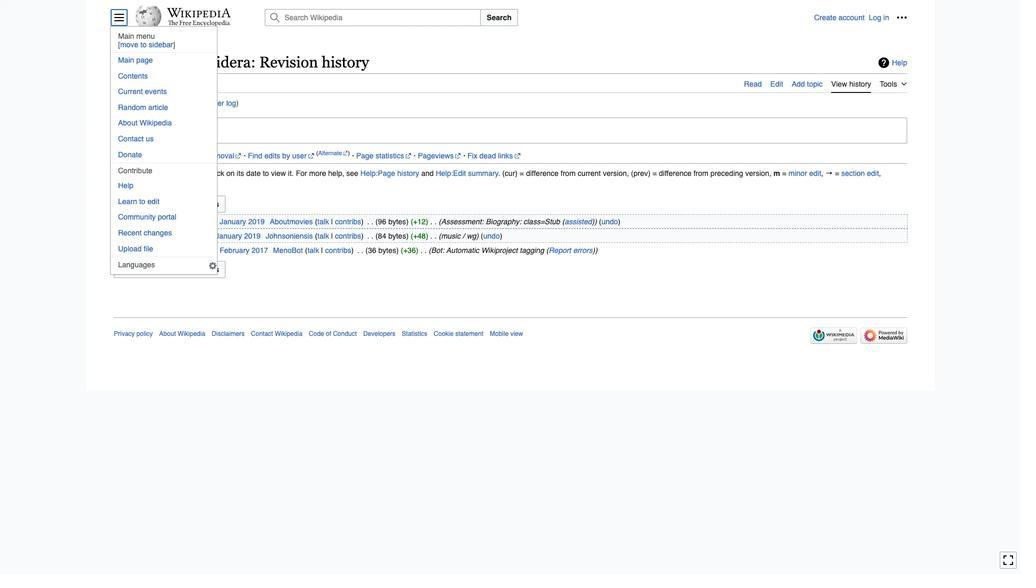Task type: describe. For each thing, give the bounding box(es) containing it.
1 difference from the left
[[526, 169, 559, 178]]

filter
[[210, 99, 224, 107]]

07:18, 16 january 2019 ‎
[[187, 218, 267, 226]]

alternate link
[[318, 150, 348, 157]]

alternate
[[318, 150, 342, 157]]

prev link for 17:37, 5 january 2019
[[145, 232, 160, 240]]

+48
[[413, 232, 426, 240]]

bytes for 84 bytes
[[389, 232, 406, 240]]

section
[[842, 169, 866, 178]]

cur link for +36
[[129, 246, 139, 255]]

recent changes link
[[111, 226, 217, 241]]

1 from from the left
[[561, 169, 576, 178]]

preceding
[[711, 169, 744, 178]]

84
[[378, 232, 387, 240]]

‎ up 2017
[[261, 232, 261, 240]]

+36 ‎
[[404, 246, 421, 255]]

fix dead links
[[468, 152, 513, 160]]

2 vertical spatial contribs
[[325, 246, 351, 255]]

article
[[114, 80, 135, 88]]

undo for assessment: biography: class=stub (
[[602, 218, 618, 226]]

help:page
[[361, 169, 396, 178]]

2 version, from the left
[[746, 169, 772, 178]]

Search search field
[[252, 9, 815, 26]]

2 vertical spatial view
[[511, 330, 524, 338]]

2019 for 17:37, 5 january 2019
[[244, 232, 261, 240]]

revision
[[260, 54, 318, 71]]

log in link
[[870, 13, 890, 22]]

‎ left 96
[[365, 218, 367, 226]]

aboutmovies
[[270, 218, 313, 226]]

0 horizontal spatial summary
[[178, 181, 209, 190]]

log in and more options image
[[897, 12, 908, 23]]

errors
[[574, 246, 593, 255]]

‎ right "+36"
[[419, 246, 419, 255]]

2 difference from the left
[[659, 169, 692, 178]]

) right filter
[[236, 99, 239, 107]]

statistics link
[[402, 330, 428, 338]]

assessment:
[[441, 218, 484, 226]]

pageviews
[[418, 152, 454, 160]]

dead
[[480, 152, 496, 160]]

2 horizontal spatial wikipedia
[[275, 330, 303, 338]]

current events
[[118, 87, 167, 96]]

←
[[114, 181, 121, 190]]

talk:gota nishidera: revision history main content
[[110, 48, 912, 291]]

topic
[[808, 80, 823, 88]]

1 horizontal spatial (
[[547, 246, 549, 255]]

view for view history
[[832, 80, 848, 88]]

listed
[[167, 169, 185, 178]]

external tools:
[[114, 152, 163, 160]]

( alternate
[[316, 150, 342, 157]]

february
[[220, 246, 250, 255]]

2 for from the left
[[296, 169, 307, 178]]

(prev)
[[632, 169, 651, 178]]

= right (cur)
[[520, 169, 524, 178]]

2 vertical spatial contribs link
[[325, 246, 351, 255]]

automatic
[[130, 181, 162, 190]]

1 horizontal spatial wikipedia
[[178, 330, 205, 338]]

none radio inside talk:gota nishidera: revision history element
[[164, 232, 171, 239]]

talk
[[143, 80, 156, 88]]

contact wikipedia link
[[251, 330, 303, 338]]

view history
[[832, 80, 872, 88]]

0 horizontal spatial history
[[322, 54, 369, 71]]

random article link
[[111, 100, 217, 115]]

minor
[[789, 169, 808, 178]]

page
[[356, 152, 374, 160]]

pageviews link
[[418, 152, 462, 160]]

contact us
[[118, 135, 154, 143]]

1 vertical spatial about wikipedia
[[159, 330, 205, 338]]

wikimedia foundation image
[[811, 328, 858, 344]]

talk link for johnsoniensis
[[318, 232, 329, 240]]

aboutmovies link
[[270, 218, 313, 226]]

17:37, 5 january 2019 link
[[187, 232, 261, 240]]

community portal
[[118, 213, 177, 222]]

privacy policy
[[114, 330, 153, 338]]

+48 ‎
[[413, 232, 431, 240]]

languages
[[118, 261, 155, 269]]

learn
[[118, 197, 137, 206]]

the free encyclopedia image
[[168, 20, 230, 27]]

talk link for menobot
[[308, 246, 319, 255]]

help:edit summary link
[[436, 169, 499, 178]]

fullscreen image
[[1004, 556, 1014, 566]]

‎ left menobot link
[[268, 246, 268, 255]]

find addition/removal
[[163, 152, 234, 160]]

talk for johnsoniensis
[[318, 232, 329, 240]]

1 vertical spatial help
[[118, 182, 133, 190]]

0 vertical spatial page
[[136, 56, 153, 64]]

minor edit link
[[789, 169, 822, 178]]

talk link for aboutmovies
[[318, 218, 329, 226]]

main page link
[[111, 53, 217, 68]]

help inside talk:gota nishidera: revision history main content
[[893, 58, 908, 67]]

fix
[[468, 152, 478, 160]]

m
[[774, 169, 781, 178]]

random article
[[118, 103, 168, 112]]

view logs for this page link
[[114, 99, 189, 107]]

click
[[210, 169, 224, 178]]

96 bytes
[[378, 218, 406, 226]]

edit left '→'
[[810, 169, 822, 178]]

events
[[145, 87, 167, 96]]

code of conduct link
[[309, 330, 357, 338]]

upload
[[118, 245, 142, 253]]

to inside 'for any version listed below, click on its date to view it. for more help, see help:page history and help:edit summary . (cur) = difference from current version, (prev) = difference from preceding version, m = minor edit , → = section edit , ← = automatic edit summary'
[[263, 169, 269, 178]]

move
[[120, 40, 138, 49]]

learn to edit link
[[111, 194, 217, 209]]

footer containing privacy policy
[[114, 318, 908, 348]]

prev for 17:37,
[[145, 232, 160, 240]]

menu
[[136, 32, 155, 40]]

of
[[326, 330, 331, 338]]

fix dead links link
[[468, 152, 521, 160]]

disclaimers
[[212, 330, 245, 338]]

contribs link for 96
[[335, 218, 361, 226]]

move to sidebar button
[[118, 40, 175, 49]]

random
[[118, 103, 146, 112]]

about wikipedia link inside footer
[[159, 330, 205, 338]]

0 horizontal spatial wikipedia
[[140, 119, 172, 127]]

code of conduct
[[309, 330, 357, 338]]

help:page history link
[[361, 169, 420, 178]]

main page
[[118, 56, 153, 64]]

find addition/removal link
[[163, 152, 242, 160]]

.
[[499, 169, 501, 178]]

add
[[792, 80, 806, 88]]

bytes for 96 bytes
[[389, 218, 406, 226]]

to inside learn to edit link
[[139, 197, 145, 206]]

see
[[347, 169, 359, 178]]

wg
[[467, 232, 477, 240]]

1 for from the left
[[114, 169, 125, 178]]

menobot link
[[273, 246, 303, 255]]

‎ left the 84
[[365, 232, 367, 240]]

1 vertical spatial help link
[[111, 178, 217, 193]]

contribs for 84 bytes
[[335, 232, 361, 240]]

assisted link
[[565, 218, 592, 226]]

wikipedia image
[[167, 8, 231, 18]]

1 vertical spatial about
[[159, 330, 176, 338]]

3 prev from the top
[[145, 246, 160, 255]]

0 vertical spatial about wikipedia
[[118, 119, 172, 127]]

main menu move to sidebar
[[118, 32, 173, 49]]

cookie statement
[[434, 330, 484, 338]]

edit inside learn to edit link
[[148, 197, 160, 206]]



Task type: locate. For each thing, give the bounding box(es) containing it.
0 vertical spatial bytes
[[389, 218, 406, 226]]

contribs link for 84
[[335, 232, 361, 240]]

summary down below,
[[178, 181, 209, 190]]

history
[[322, 54, 369, 71], [850, 80, 872, 88], [398, 169, 420, 178]]

bytes right 96
[[389, 218, 406, 226]]

0 vertical spatial talk
[[318, 218, 329, 226]]

+12 ‎
[[413, 218, 431, 226]]

0 horizontal spatial ,
[[822, 169, 824, 178]]

1 cur link from the top
[[129, 232, 139, 240]]

= right m
[[783, 169, 787, 178]]

view down current
[[114, 99, 130, 107]]

2 vertical spatial to
[[139, 197, 145, 206]]

0 vertical spatial help link
[[879, 57, 908, 68]]

2 prev from the top
[[145, 232, 160, 240]]

2 vertical spatial cur
[[129, 246, 139, 255]]

summary
[[468, 169, 499, 178], [178, 181, 209, 190]]

= right the (prev)
[[653, 169, 657, 178]]

0 vertical spatial undo link
[[602, 218, 618, 226]]

16:48, 21 february 2017 ‎
[[187, 246, 270, 255]]

1 vertical spatial to
[[263, 169, 269, 178]]

contribs left 36
[[325, 246, 351, 255]]

file
[[144, 245, 153, 253]]

contribs link left the 84
[[335, 232, 361, 240]]

community
[[118, 213, 156, 222]]

edit down listed
[[164, 181, 176, 190]]

none radio inside talk:gota nishidera: revision history element
[[176, 218, 182, 225]]

talk:gota
[[114, 54, 181, 71]]

history inside 'for any version listed below, click on its date to view it. for more help, see help:page history and help:edit summary . (cur) = difference from current version, (prev) = difference from preceding version, m = minor edit , → = section edit , ← = automatic edit summary'
[[398, 169, 420, 178]]

1 prev link from the top
[[145, 218, 160, 226]]

contribs link
[[335, 218, 361, 226], [335, 232, 361, 240], [325, 246, 351, 255]]

None radio
[[164, 232, 171, 239]]

1 vertical spatial bytes
[[389, 232, 406, 240]]

= right '→'
[[836, 169, 840, 178]]

2 horizontal spatial (
[[563, 218, 565, 226]]

0 vertical spatial help
[[893, 58, 908, 67]]

to inside main menu move to sidebar
[[141, 40, 147, 49]]

for right it.
[[296, 169, 307, 178]]

1 horizontal spatial version,
[[746, 169, 772, 178]]

1 vertical spatial cur link
[[129, 246, 139, 255]]

07:18,
[[187, 218, 207, 226]]

main down move
[[118, 56, 134, 64]]

help link up the tools
[[879, 57, 908, 68]]

1 vertical spatial page
[[172, 99, 189, 107]]

21
[[209, 246, 218, 255]]

view right mobile
[[511, 330, 524, 338]]

talk for menobot
[[308, 246, 319, 255]]

cookie statement link
[[434, 330, 484, 338]]

talk:gota nishidera: revision history
[[114, 54, 369, 71]]

main inside main menu move to sidebar
[[118, 32, 134, 40]]

to right learn
[[139, 197, 145, 206]]

current
[[578, 169, 601, 178]]

difference right the (prev)
[[659, 169, 692, 178]]

0 vertical spatial talk link
[[318, 218, 329, 226]]

page
[[136, 56, 153, 64], [172, 99, 189, 107]]

tools:
[[143, 152, 161, 160]]

0 vertical spatial (
[[316, 150, 318, 157]]

wikipedia down article
[[140, 119, 172, 127]]

to right move
[[141, 40, 147, 49]]

1 horizontal spatial history
[[398, 169, 420, 178]]

0 horizontal spatial page
[[136, 56, 153, 64]]

contact wikipedia
[[251, 330, 303, 338]]

difference right (cur)
[[526, 169, 559, 178]]

84 bytes
[[378, 232, 406, 240]]

view inside talk:gota nishidera: revision history element
[[114, 99, 130, 107]]

2 vertical spatial (
[[547, 246, 549, 255]]

1 cur from the top
[[129, 218, 139, 226]]

1 vertical spatial prev
[[145, 232, 160, 240]]

0 horizontal spatial from
[[561, 169, 576, 178]]

0 vertical spatial contact
[[118, 135, 144, 143]]

prev up changes
[[145, 218, 160, 226]]

page right this
[[172, 99, 189, 107]]

contact inside footer
[[251, 330, 273, 338]]

1 horizontal spatial ,
[[880, 169, 882, 178]]

undo right assisted
[[602, 218, 618, 226]]

menu image
[[114, 12, 125, 23]]

0 horizontal spatial view
[[193, 99, 208, 107]]

history left the tools
[[850, 80, 872, 88]]

about wikipedia link right policy
[[159, 330, 205, 338]]

0 vertical spatial prev
[[145, 218, 160, 226]]

search
[[487, 13, 512, 22]]

, left '→'
[[822, 169, 824, 178]]

2 cur link from the top
[[129, 246, 139, 255]]

view filter log link
[[193, 99, 236, 107]]

) up the errors
[[592, 218, 595, 226]]

1 horizontal spatial difference
[[659, 169, 692, 178]]

0 vertical spatial view
[[193, 99, 208, 107]]

(cur)
[[503, 169, 518, 178]]

contact
[[118, 135, 144, 143], [251, 330, 273, 338]]

1 find from the left
[[163, 152, 178, 160]]

footer
[[114, 318, 908, 348]]

privacy
[[114, 330, 135, 338]]

contribs link left 96
[[335, 218, 361, 226]]

from left preceding
[[694, 169, 709, 178]]

contact up donate
[[118, 135, 144, 143]]

assessment: biography: class=stub ( assisted )
[[441, 218, 595, 226]]

bytes right the 84
[[389, 232, 406, 240]]

1 vertical spatial contact
[[251, 330, 273, 338]]

undo link for music / wg
[[484, 232, 500, 240]]

)
[[236, 99, 239, 107], [348, 150, 350, 157], [592, 218, 595, 226], [593, 246, 595, 255]]

1 horizontal spatial help link
[[879, 57, 908, 68]]

main for main menu move to sidebar
[[118, 32, 134, 40]]

1 horizontal spatial find
[[248, 152, 263, 160]]

find for find addition/removal
[[163, 152, 178, 160]]

talk right aboutmovies
[[318, 218, 329, 226]]

‎ right +48
[[429, 232, 429, 240]]

talk:gota nishidera: revision history element
[[114, 93, 908, 278]]

1 horizontal spatial about
[[159, 330, 176, 338]]

0 vertical spatial history
[[322, 54, 369, 71]]

help link up learn to edit link
[[111, 178, 217, 193]]

1 vertical spatial history
[[850, 80, 872, 88]]

log
[[226, 99, 236, 107]]

0 horizontal spatial help
[[118, 182, 133, 190]]

prev up file
[[145, 232, 160, 240]]

nishidera:
[[185, 54, 256, 71]]

january up 16:48, 21 february 2017 ‎
[[216, 232, 242, 240]]

1 horizontal spatial view
[[832, 80, 848, 88]]

to right date
[[263, 169, 269, 178]]

talk link right menobot link
[[308, 246, 319, 255]]

version, left the (prev)
[[603, 169, 629, 178]]

2 vertical spatial talk link
[[308, 246, 319, 255]]

0 horizontal spatial undo link
[[484, 232, 500, 240]]

main for main page
[[118, 56, 134, 64]]

0 horizontal spatial for
[[114, 169, 125, 178]]

2 vertical spatial prev
[[145, 246, 160, 255]]

wikipedia left code
[[275, 330, 303, 338]]

for up ←
[[114, 169, 125, 178]]

contact us link
[[111, 131, 217, 146]]

by
[[282, 152, 290, 160]]

16:48, 21 february 2017 link
[[187, 246, 268, 255]]

+36
[[404, 246, 416, 255]]

external
[[114, 152, 141, 160]]

find down contact us link
[[163, 152, 178, 160]]

history left "and"
[[398, 169, 420, 178]]

prev link
[[145, 218, 160, 226], [145, 232, 160, 240]]

cookie
[[434, 330, 454, 338]]

0 horizontal spatial (
[[316, 150, 318, 157]]

donate link
[[111, 147, 217, 162]]

talk link right the johnsoniensis link
[[318, 232, 329, 240]]

about wikipedia link down random article link
[[111, 116, 217, 131]]

( right class=stub
[[563, 218, 565, 226]]

contribs for 96 bytes
[[335, 218, 361, 226]]

prev down changes
[[145, 246, 160, 255]]

contribs left 96
[[335, 218, 361, 226]]

undo link for assessment: biography: class=stub (
[[602, 218, 618, 226]]

1 main from the top
[[118, 32, 134, 40]]

cur link for 84 bytes
[[129, 232, 139, 240]]

find
[[163, 152, 178, 160], [248, 152, 263, 160]]

/
[[463, 232, 465, 240]]

1 vertical spatial view
[[114, 99, 130, 107]]

automatic
[[447, 246, 480, 255]]

1 horizontal spatial view
[[271, 169, 286, 178]]

january for 5
[[216, 232, 242, 240]]

cur left file
[[129, 246, 139, 255]]

2 find from the left
[[248, 152, 263, 160]]

1 vertical spatial summary
[[178, 181, 209, 190]]

0 vertical spatial to
[[141, 40, 147, 49]]

cur up upload file
[[129, 232, 139, 240]]

2 vertical spatial talk
[[308, 246, 319, 255]]

1 vertical spatial contribs link
[[335, 232, 361, 240]]

0 horizontal spatial version,
[[603, 169, 629, 178]]

0 vertical spatial main
[[118, 32, 134, 40]]

1 vertical spatial 2019
[[244, 232, 261, 240]]

2 from from the left
[[694, 169, 709, 178]]

3 cur from the top
[[129, 246, 139, 255]]

) right report
[[593, 246, 595, 255]]

bytes down 84 bytes
[[379, 246, 396, 255]]

0 vertical spatial contribs
[[335, 218, 361, 226]]

wikiproject
[[482, 246, 518, 255]]

assisted
[[565, 218, 592, 226]]

edit up community portal
[[148, 197, 160, 206]]

1 , from the left
[[822, 169, 824, 178]]

talk link
[[318, 218, 329, 226], [318, 232, 329, 240], [308, 246, 319, 255]]

january for 16
[[220, 218, 246, 226]]

article link
[[114, 73, 135, 92]]

96
[[378, 218, 387, 226]]

talk link right aboutmovies
[[318, 218, 329, 226]]

None submit
[[114, 196, 226, 213], [114, 261, 226, 278], [114, 196, 226, 213], [114, 261, 226, 278]]

sidebar
[[149, 40, 173, 49]]

help down any
[[118, 182, 133, 190]]

1 horizontal spatial contact
[[251, 330, 273, 338]]

january up 17:37, 5 january 2019 ‎
[[220, 218, 246, 226]]

2 , from the left
[[880, 169, 882, 178]]

cur link
[[129, 232, 139, 240], [129, 246, 139, 255]]

1 vertical spatial contribs
[[335, 232, 361, 240]]

edit
[[771, 80, 784, 88]]

1 vertical spatial about wikipedia link
[[159, 330, 205, 338]]

0 horizontal spatial contact
[[118, 135, 144, 143]]

, right section
[[880, 169, 882, 178]]

1 version, from the left
[[603, 169, 629, 178]]

undo for music / wg
[[484, 232, 500, 240]]

0 vertical spatial january
[[220, 218, 246, 226]]

contact for contact wikipedia
[[251, 330, 273, 338]]

07:18, 16 january 2019 link
[[187, 218, 265, 226]]

0 horizontal spatial difference
[[526, 169, 559, 178]]

from left current
[[561, 169, 576, 178]]

logs
[[132, 99, 146, 107]]

contribs link left 36
[[325, 246, 351, 255]]

about
[[118, 119, 138, 127], [159, 330, 176, 338]]

portal
[[158, 213, 177, 222]]

= right ←
[[123, 181, 128, 190]]

edit right section
[[868, 169, 880, 178]]

1 vertical spatial talk link
[[318, 232, 329, 240]]

find for find edits by user
[[248, 152, 263, 160]]

upload file link
[[111, 241, 217, 256]]

find left edits
[[248, 152, 263, 160]]

1 vertical spatial january
[[216, 232, 242, 240]]

cur for +36
[[129, 246, 139, 255]]

about wikipedia down random article at the left of the page
[[118, 119, 172, 127]]

talk right menobot link
[[308, 246, 319, 255]]

about right policy
[[159, 330, 176, 338]]

view inside 'for any version listed below, click on its date to view it. for more help, see help:page history and help:edit summary . (cur) = difference from current version, (prev) = difference from preceding version, m = minor edit , → = section edit , ← = automatic edit summary'
[[271, 169, 286, 178]]

date
[[246, 169, 261, 178]]

17:37, 5 january 2019 ‎
[[187, 232, 263, 240]]

contact for contact us
[[118, 135, 144, 143]]

statistics
[[376, 152, 404, 160]]

version, left m
[[746, 169, 772, 178]]

bytes for 36 bytes
[[379, 246, 396, 255]]

2 cur from the top
[[129, 232, 139, 240]]

16:48,
[[187, 246, 207, 255]]

undo link
[[602, 218, 618, 226], [484, 232, 500, 240]]

prev link up changes
[[145, 218, 160, 226]]

2 horizontal spatial history
[[850, 80, 872, 88]]

0 horizontal spatial about
[[118, 119, 138, 127]]

0 vertical spatial about
[[118, 119, 138, 127]]

recent
[[118, 229, 142, 237]]

17:37,
[[187, 232, 207, 240]]

prev link for 07:18, 16 january 2019
[[145, 218, 160, 226]]

Search Wikipedia search field
[[265, 9, 481, 26]]

1 horizontal spatial summary
[[468, 169, 499, 178]]

0 horizontal spatial view
[[114, 99, 130, 107]]

history down search wikipedia search field at the top of page
[[322, 54, 369, 71]]

cur link up upload file
[[129, 232, 139, 240]]

help
[[893, 58, 908, 67], [118, 182, 133, 190]]

prev for 07:18,
[[145, 218, 160, 226]]

contact right the disclaimers link
[[251, 330, 273, 338]]

undo link up wikiproject on the top
[[484, 232, 500, 240]]

bot: automatic wikiproject tagging ( report errors )
[[431, 246, 595, 255]]

) left page
[[348, 150, 350, 157]]

view left it.
[[271, 169, 286, 178]]

from
[[561, 169, 576, 178], [694, 169, 709, 178]]

1 horizontal spatial help
[[893, 58, 908, 67]]

cur up "recent"
[[129, 218, 139, 226]]

talk right the johnsoniensis link
[[318, 232, 329, 240]]

cur for 84 bytes
[[129, 232, 139, 240]]

tools
[[880, 80, 898, 88]]

addition/removal
[[180, 152, 234, 160]]

‎ right +12
[[429, 218, 429, 226]]

0 vertical spatial prev link
[[145, 218, 160, 226]]

2 main from the top
[[118, 56, 134, 64]]

about down random
[[118, 119, 138, 127]]

1 horizontal spatial for
[[296, 169, 307, 178]]

1 horizontal spatial undo
[[602, 218, 618, 226]]

contents link
[[111, 68, 217, 83]]

music / wg
[[441, 232, 477, 240]]

0 vertical spatial contribs link
[[335, 218, 361, 226]]

view right topic
[[832, 80, 848, 88]]

None radio
[[176, 218, 182, 225]]

1 vertical spatial (
[[563, 218, 565, 226]]

summary down dead in the left top of the page
[[468, 169, 499, 178]]

( right user
[[316, 150, 318, 157]]

0 vertical spatial summary
[[468, 169, 499, 178]]

view left filter
[[193, 99, 208, 107]]

36
[[368, 246, 377, 255]]

undo up wikiproject on the top
[[484, 232, 500, 240]]

0 horizontal spatial find
[[163, 152, 178, 160]]

view for view logs for this page view filter log )
[[114, 99, 130, 107]]

main left the menu
[[118, 32, 134, 40]]

create account log in
[[815, 13, 890, 22]]

‎ left 'aboutmovies' link
[[265, 218, 265, 226]]

mobile
[[490, 330, 509, 338]]

2 prev link from the top
[[145, 232, 160, 240]]

talk
[[318, 218, 329, 226], [318, 232, 329, 240], [308, 246, 319, 255]]

developers link
[[363, 330, 396, 338]]

view history link
[[832, 73, 872, 93]]

0 vertical spatial undo
[[602, 218, 618, 226]]

difference
[[526, 169, 559, 178], [659, 169, 692, 178]]

2 vertical spatial history
[[398, 169, 420, 178]]

powered by mediawiki image
[[861, 328, 908, 344]]

page statistics link
[[356, 152, 412, 160]]

0 horizontal spatial undo
[[484, 232, 500, 240]]

prev
[[145, 218, 160, 226], [145, 232, 160, 240], [145, 246, 160, 255]]

1 vertical spatial undo link
[[484, 232, 500, 240]]

page down move to sidebar 'button'
[[136, 56, 153, 64]]

help up the tools
[[893, 58, 908, 67]]

cur link left file
[[129, 246, 139, 255]]

version
[[141, 169, 165, 178]]

0 vertical spatial 2019
[[248, 218, 265, 226]]

menobot
[[273, 246, 303, 255]]

personal tools navigation
[[815, 9, 911, 26]]

article
[[148, 103, 168, 112]]

wikipedia left the disclaimers link
[[178, 330, 205, 338]]

for any version listed below, click on its date to view it. for more help, see help:page history and help:edit summary . (cur) = difference from current version, (prev) = difference from preceding version, m = minor edit , → = section edit , ← = automatic edit summary
[[114, 169, 882, 190]]

contribs left the 84
[[335, 232, 361, 240]]

page inside talk:gota nishidera: revision history element
[[172, 99, 189, 107]]

2019 for 07:18, 16 january 2019
[[248, 218, 265, 226]]

2 horizontal spatial view
[[511, 330, 524, 338]]

talk for aboutmovies
[[318, 218, 329, 226]]

0 vertical spatial view
[[832, 80, 848, 88]]

about wikipedia right policy
[[159, 330, 205, 338]]

1 vertical spatial cur
[[129, 232, 139, 240]]

1 prev from the top
[[145, 218, 160, 226]]

1 horizontal spatial from
[[694, 169, 709, 178]]

0 vertical spatial cur link
[[129, 232, 139, 240]]

0 horizontal spatial help link
[[111, 178, 217, 193]]

0 vertical spatial about wikipedia link
[[111, 116, 217, 131]]

undo link right assisted
[[602, 218, 618, 226]]

2019
[[248, 218, 265, 226], [244, 232, 261, 240]]

report errors link
[[549, 246, 593, 255]]

( right tagging
[[547, 246, 549, 255]]

2017
[[252, 246, 268, 255]]

prev link up file
[[145, 232, 160, 240]]

‎ left 36
[[355, 246, 358, 255]]

create account link
[[815, 13, 865, 22]]

1 vertical spatial prev link
[[145, 232, 160, 240]]

1 vertical spatial main
[[118, 56, 134, 64]]

1 horizontal spatial undo link
[[602, 218, 618, 226]]

0 vertical spatial cur
[[129, 218, 139, 226]]



Task type: vqa. For each thing, say whether or not it's contained in the screenshot.
Contribute
yes



